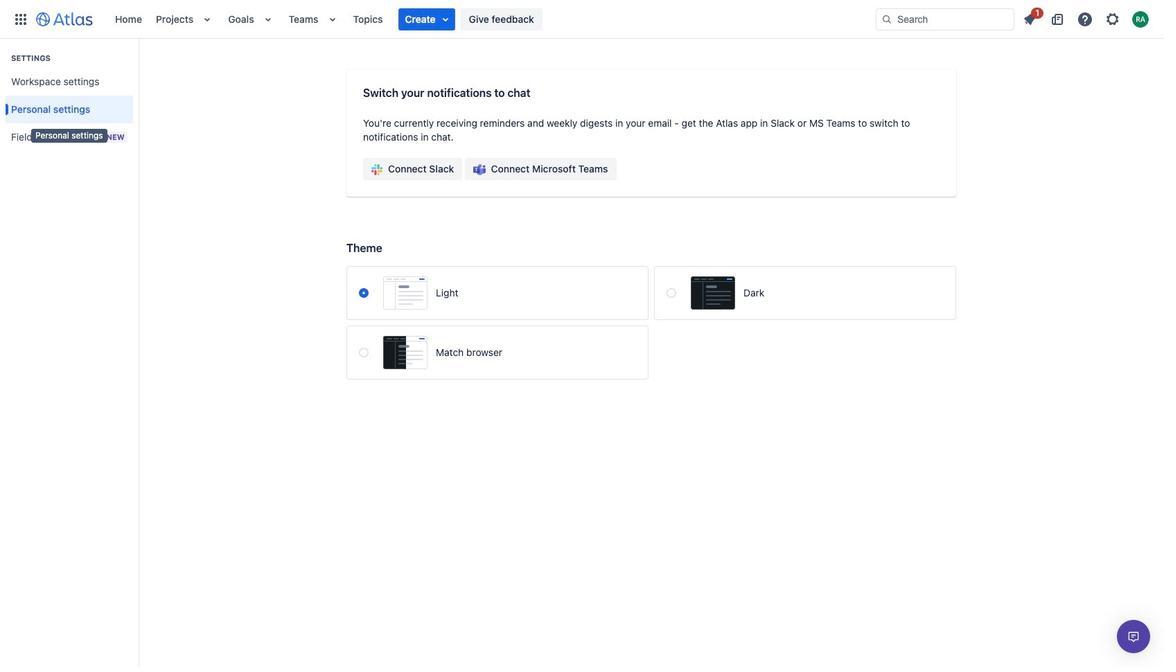 Task type: describe. For each thing, give the bounding box(es) containing it.
match browser image
[[383, 336, 428, 370]]

settings image
[[1105, 11, 1122, 27]]

1 horizontal spatial list
[[1018, 5, 1157, 30]]

open intercom messenger image
[[1126, 629, 1143, 646]]

microsoft teams image
[[474, 165, 486, 176]]

light image
[[383, 277, 428, 310]]

0 vertical spatial group
[[6, 39, 133, 155]]

notifications image
[[1022, 11, 1039, 27]]

0 horizontal spatial list
[[108, 0, 876, 38]]

switch to... image
[[12, 11, 29, 27]]



Task type: locate. For each thing, give the bounding box(es) containing it.
group
[[6, 39, 133, 155], [363, 158, 617, 180]]

1 vertical spatial group
[[363, 158, 617, 180]]

slack image
[[372, 165, 383, 176]]

1 horizontal spatial group
[[363, 158, 617, 180]]

account image
[[1133, 11, 1150, 27]]

0 horizontal spatial list item
[[398, 8, 455, 30]]

banner
[[0, 0, 1165, 39]]

0 horizontal spatial group
[[6, 39, 133, 155]]

search image
[[882, 14, 893, 25]]

None radio
[[359, 288, 369, 298], [359, 348, 369, 358], [359, 288, 369, 298], [359, 348, 369, 358]]

dark image
[[691, 277, 736, 310]]

None search field
[[876, 8, 1015, 30]]

list item inside top element
[[398, 8, 455, 30]]

help image
[[1078, 11, 1094, 27]]

tooltip
[[31, 129, 107, 143]]

list
[[108, 0, 876, 38], [1018, 5, 1157, 30]]

list item
[[1018, 5, 1044, 30], [398, 8, 455, 30]]

1 horizontal spatial list item
[[1018, 5, 1044, 30]]

Search field
[[876, 8, 1015, 30]]

top element
[[8, 0, 876, 38]]

heading
[[6, 53, 133, 64]]



Task type: vqa. For each thing, say whether or not it's contained in the screenshot.
the leftmost list
yes



